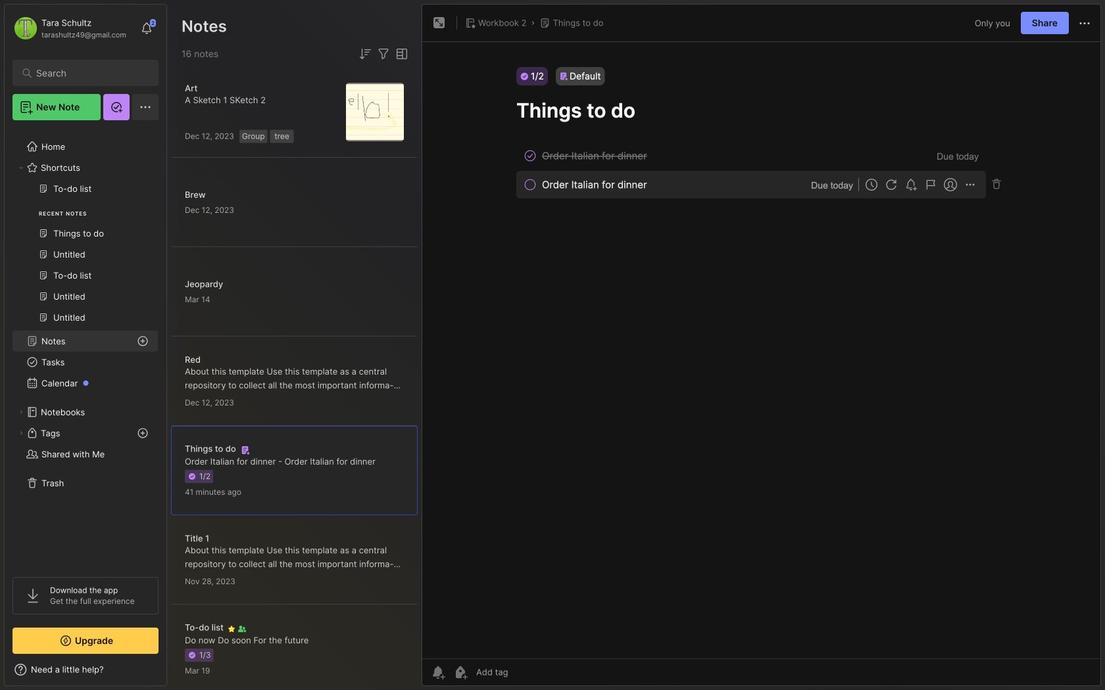 Task type: describe. For each thing, give the bounding box(es) containing it.
Search text field
[[36, 67, 141, 80]]

tree inside main element
[[5, 128, 166, 566]]

Note Editor text field
[[422, 41, 1101, 659]]

none search field inside main element
[[36, 65, 141, 81]]

expand note image
[[432, 15, 447, 31]]

more actions image
[[1077, 16, 1093, 31]]

Sort options field
[[357, 46, 373, 62]]

thumbnail image
[[346, 83, 404, 141]]

note window element
[[422, 4, 1101, 690]]

Add filters field
[[376, 46, 391, 62]]

Account field
[[13, 15, 126, 41]]

click to collapse image
[[166, 667, 176, 682]]

View options field
[[391, 46, 410, 62]]



Task type: vqa. For each thing, say whether or not it's contained in the screenshot.
the note editor text box
yes



Task type: locate. For each thing, give the bounding box(es) containing it.
WHAT'S NEW field
[[5, 660, 166, 681]]

group
[[13, 178, 158, 336]]

group inside tree
[[13, 178, 158, 336]]

add filters image
[[376, 46, 391, 62]]

add a reminder image
[[430, 665, 446, 681]]

tree
[[5, 128, 166, 566]]

expand notebooks image
[[17, 409, 25, 416]]

add tag image
[[453, 665, 468, 681]]

main element
[[0, 0, 171, 691]]

None search field
[[36, 65, 141, 81]]

More actions field
[[1077, 15, 1093, 31]]

expand tags image
[[17, 430, 25, 438]]

Add tag field
[[475, 667, 574, 679]]



